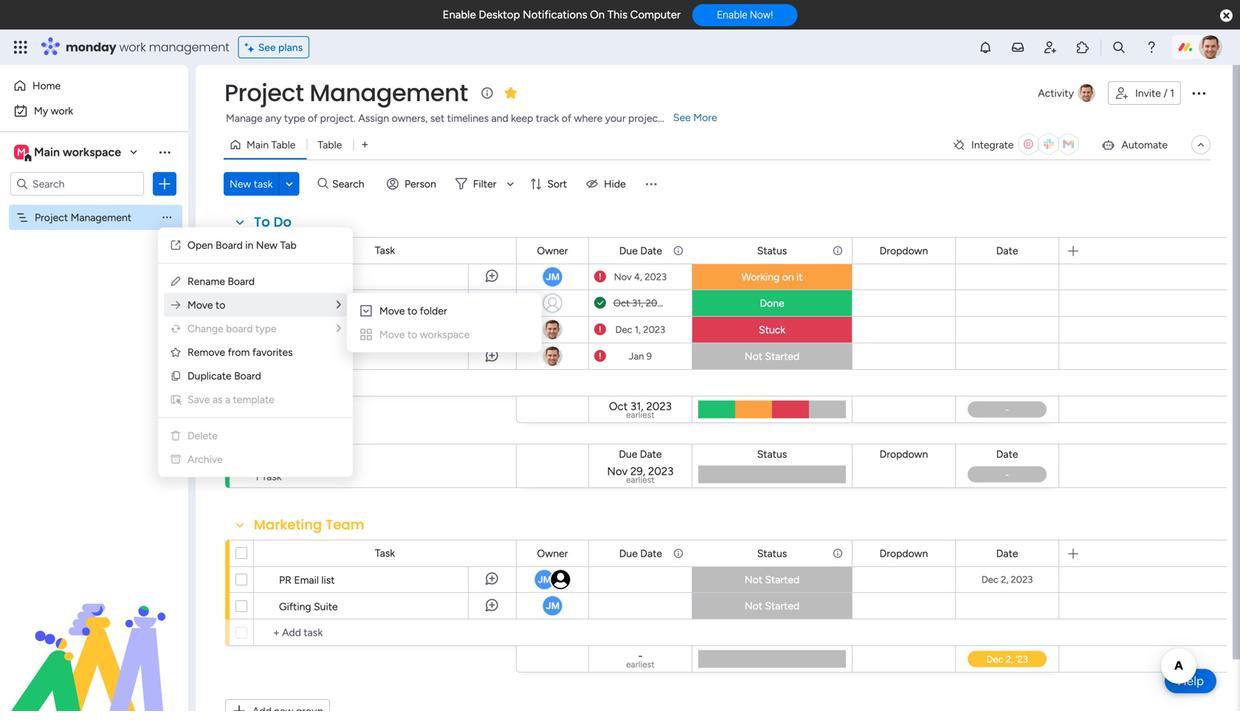 Task type: locate. For each thing, give the bounding box(es) containing it.
type for any
[[284, 112, 305, 124]]

main table
[[247, 138, 296, 151]]

Search field
[[329, 174, 373, 194]]

list arrow image inside change board type menu item
[[337, 323, 341, 334]]

as
[[213, 393, 223, 406]]

table
[[271, 138, 296, 151], [318, 138, 342, 151]]

duplicate
[[188, 370, 232, 382]]

0 horizontal spatial project management
[[35, 211, 131, 224]]

1 horizontal spatial dec
[[982, 574, 999, 586]]

0 vertical spatial v2 overdue deadline image
[[594, 270, 606, 284]]

meeting
[[314, 298, 353, 310]]

management down "search in workspace" field
[[71, 211, 131, 224]]

remove from favorites image
[[170, 346, 182, 358]]

board for open
[[216, 239, 243, 251]]

workspace up "search in workspace" field
[[63, 145, 121, 159]]

enable for enable now!
[[717, 9, 748, 21]]

done
[[760, 297, 785, 309]]

move for move to folder
[[380, 305, 405, 317]]

2023 for nov 4, 2023
[[645, 271, 667, 283]]

0 vertical spatial list arrow image
[[337, 299, 341, 310]]

0 vertical spatial oct
[[614, 297, 630, 309]]

0 vertical spatial not
[[745, 350, 763, 363]]

2 due date from the top
[[619, 547, 662, 560]]

see plans
[[258, 41, 303, 54]]

marketing team
[[254, 515, 365, 534]]

0 vertical spatial dec
[[616, 324, 633, 336]]

to inside "menu item"
[[408, 328, 417, 341]]

0 vertical spatial due
[[619, 244, 638, 257]]

project down "search in workspace" field
[[35, 211, 68, 224]]

2 vertical spatial due date field
[[616, 545, 666, 562]]

1 task from the top
[[375, 244, 395, 257]]

1 vertical spatial owner field
[[534, 545, 572, 562]]

select product image
[[13, 40, 28, 55]]

1 vertical spatial + add task text field
[[261, 624, 510, 642]]

type inside menu item
[[256, 322, 277, 335]]

monthly sync
[[279, 324, 343, 337]]

earliest
[[626, 409, 655, 420], [626, 474, 655, 485], [626, 659, 655, 670]]

project management down "search in workspace" field
[[35, 211, 131, 224]]

1 vertical spatial due date
[[619, 547, 662, 560]]

enable left desktop
[[443, 8, 476, 21]]

0 vertical spatial 31,
[[632, 297, 644, 309]]

1 vertical spatial type
[[256, 322, 277, 335]]

main for main table
[[247, 138, 269, 151]]

3 started from the top
[[765, 600, 800, 612]]

2023 inside oct 31, 2023 earliest
[[647, 400, 672, 413]]

home option
[[9, 74, 179, 97]]

1 vertical spatial dec
[[982, 574, 999, 586]]

31, down 'jan'
[[631, 400, 644, 413]]

enable inside button
[[717, 9, 748, 21]]

0 vertical spatial new
[[230, 178, 251, 190]]

delete
[[188, 429, 218, 442]]

1 vertical spatial dropdown field
[[876, 446, 932, 462]]

board right rename
[[228, 275, 255, 288]]

2 due date field from the top
[[615, 446, 666, 462]]

1 vertical spatial status
[[757, 448, 787, 460]]

0 horizontal spatial of
[[308, 112, 318, 124]]

Search in workspace field
[[31, 175, 123, 192]]

project up any
[[224, 76, 304, 109]]

2023 right 1,
[[643, 324, 666, 336]]

work
[[119, 39, 146, 55], [51, 104, 73, 117]]

2023 right 4,
[[645, 271, 667, 283]]

archive menu item
[[170, 450, 341, 468]]

Project Management field
[[221, 76, 472, 109]]

1 vertical spatial task
[[375, 547, 395, 559]]

1 started from the top
[[765, 350, 800, 363]]

31, for oct 31, 2023
[[632, 297, 644, 309]]

move to
[[188, 299, 225, 311]]

1 vertical spatial work
[[51, 104, 73, 117]]

0 vertical spatial board
[[216, 239, 243, 251]]

type right any
[[284, 112, 305, 124]]

v2 done deadline image
[[594, 296, 606, 310]]

2 list arrow image from the top
[[337, 323, 341, 334]]

1 vertical spatial management
[[71, 211, 131, 224]]

9
[[647, 350, 652, 362]]

1 dropdown from the top
[[880, 244, 928, 257]]

column information image
[[832, 245, 844, 257], [673, 548, 685, 559], [832, 548, 844, 559]]

2 task from the top
[[375, 547, 395, 559]]

1 vertical spatial board
[[228, 275, 255, 288]]

main for main workspace
[[34, 145, 60, 159]]

Status field
[[754, 243, 791, 259], [754, 446, 791, 462], [754, 545, 791, 562]]

1 table from the left
[[271, 138, 296, 151]]

0 horizontal spatial new
[[230, 178, 251, 190]]

earliest inside oct 31, 2023 earliest
[[626, 409, 655, 420]]

0 horizontal spatial workspace
[[63, 145, 121, 159]]

on
[[782, 271, 794, 283]]

rename board
[[188, 275, 255, 288]]

0 vertical spatial status field
[[754, 243, 791, 259]]

2 vertical spatial not started
[[745, 600, 800, 612]]

0 horizontal spatial table
[[271, 138, 296, 151]]

Dropdown field
[[876, 243, 932, 259], [876, 446, 932, 462], [876, 545, 932, 562]]

2 + add task text field from the top
[[261, 624, 510, 642]]

update feed image
[[1011, 40, 1026, 55]]

0 vertical spatial due date field
[[616, 243, 666, 259]]

2 status from the top
[[757, 448, 787, 460]]

enable now!
[[717, 9, 773, 21]]

options image
[[157, 176, 172, 191]]

0 vertical spatial owner field
[[534, 243, 572, 259]]

do
[[274, 213, 292, 231]]

to down "rename board"
[[216, 299, 225, 311]]

2023 for oct 31, 2023 earliest
[[647, 400, 672, 413]]

workspace down folder
[[420, 328, 470, 341]]

2 vertical spatial board
[[234, 370, 261, 382]]

jan 9
[[629, 350, 652, 362]]

1 earliest from the top
[[626, 409, 655, 420]]

2023 down nov 4, 2023 in the top of the page
[[646, 297, 668, 309]]

2 v2 overdue deadline image from the top
[[594, 323, 606, 337]]

2023 down 9
[[647, 400, 672, 413]]

project management inside project management list box
[[35, 211, 131, 224]]

dec 1, 2023
[[616, 324, 666, 336]]

management
[[310, 76, 468, 109], [71, 211, 131, 224]]

0 horizontal spatial dec
[[616, 324, 633, 336]]

3 earliest from the top
[[626, 659, 655, 670]]

1 vertical spatial workspace
[[420, 328, 470, 341]]

change board type image
[[170, 323, 182, 335]]

1 vertical spatial started
[[765, 573, 800, 586]]

option
[[0, 204, 188, 207]]

Owner field
[[534, 243, 572, 259], [534, 545, 572, 562]]

0 vertical spatial see
[[258, 41, 276, 54]]

enable left now! at the top of the page
[[717, 9, 748, 21]]

0 vertical spatial dropdown
[[880, 244, 928, 257]]

move to workspace
[[380, 328, 470, 341]]

work inside option
[[51, 104, 73, 117]]

delete menu item
[[170, 427, 341, 445]]

save
[[188, 393, 210, 406]]

working
[[742, 271, 780, 283]]

board up template
[[234, 370, 261, 382]]

dec for dec 1, 2023
[[616, 324, 633, 336]]

see left plans
[[258, 41, 276, 54]]

2 vertical spatial due
[[619, 547, 638, 560]]

table down any
[[271, 138, 296, 151]]

29,
[[631, 465, 646, 478]]

1 horizontal spatial workspace
[[420, 328, 470, 341]]

management up "assign"
[[310, 76, 468, 109]]

3 due date field from the top
[[616, 545, 666, 562]]

1 horizontal spatial main
[[247, 138, 269, 151]]

help image
[[1145, 40, 1159, 55]]

monday
[[66, 39, 116, 55]]

2 date field from the top
[[993, 446, 1022, 462]]

move up move to workspace
[[380, 305, 405, 317]]

+ Add task text field
[[261, 374, 510, 392], [261, 624, 510, 642]]

list arrow image down meeting
[[337, 323, 341, 334]]

0 vertical spatial management
[[310, 76, 468, 109]]

list arrow image for move to
[[337, 299, 341, 310]]

v2 overdue deadline image up v2 overdue deadline image
[[594, 323, 606, 337]]

activity
[[1038, 87, 1074, 99]]

1 vertical spatial v2 overdue deadline image
[[594, 323, 606, 337]]

0 vertical spatial earliest
[[626, 409, 655, 420]]

work for my
[[51, 104, 73, 117]]

1 vertical spatial list arrow image
[[337, 323, 341, 334]]

move
[[188, 299, 213, 311], [380, 305, 405, 317], [380, 328, 405, 341]]

main right workspace "icon"
[[34, 145, 60, 159]]

to for move to workspace
[[408, 328, 417, 341]]

dapulse close image
[[1221, 8, 1233, 24]]

1 vertical spatial due
[[619, 448, 638, 460]]

and
[[492, 112, 509, 124]]

1 owner from the top
[[537, 244, 568, 257]]

of left project.
[[308, 112, 318, 124]]

assign
[[358, 112, 389, 124]]

0 vertical spatial task
[[375, 244, 395, 257]]

project
[[224, 76, 304, 109], [35, 211, 68, 224]]

Date field
[[993, 243, 1022, 259], [993, 446, 1022, 462], [993, 545, 1022, 562]]

3 dropdown from the top
[[880, 547, 928, 560]]

stands.
[[665, 112, 697, 124]]

1 enable from the left
[[443, 8, 476, 21]]

lottie animation image
[[0, 562, 188, 711]]

status field for dropdown
[[754, 243, 791, 259]]

1 status from the top
[[757, 244, 787, 257]]

type up 'favorites'
[[256, 322, 277, 335]]

enable now! button
[[693, 4, 798, 26]]

table down project.
[[318, 138, 342, 151]]

see more
[[673, 111, 718, 124]]

type for board
[[256, 322, 277, 335]]

not for gifting suite
[[745, 600, 763, 612]]

where
[[574, 112, 603, 124]]

2 status field from the top
[[754, 446, 791, 462]]

2 due from the top
[[619, 448, 638, 460]]

dec left 1,
[[616, 324, 633, 336]]

0 horizontal spatial project
[[35, 211, 68, 224]]

to left folder
[[408, 305, 417, 317]]

0 horizontal spatial work
[[51, 104, 73, 117]]

0 vertical spatial project management
[[224, 76, 468, 109]]

1 vertical spatial oct
[[609, 400, 628, 413]]

1 v2 overdue deadline image from the top
[[594, 270, 606, 284]]

move to image
[[170, 299, 182, 311]]

nov left "29,"
[[607, 465, 628, 478]]

0 vertical spatial date field
[[993, 243, 1022, 259]]

1 vertical spatial date field
[[993, 446, 1022, 462]]

board
[[216, 239, 243, 251], [228, 275, 255, 288], [234, 370, 261, 382]]

2 dropdown from the top
[[880, 448, 928, 460]]

dropdown for third dropdown field from the bottom of the page
[[880, 244, 928, 257]]

2 owner field from the top
[[534, 545, 572, 562]]

1 date field from the top
[[993, 243, 1022, 259]]

my
[[34, 104, 48, 117]]

1 not from the top
[[745, 350, 763, 363]]

3 not from the top
[[745, 600, 763, 612]]

1 list arrow image from the top
[[337, 299, 341, 310]]

hide
[[604, 178, 626, 190]]

computer
[[630, 8, 681, 21]]

1 horizontal spatial work
[[119, 39, 146, 55]]

3 date field from the top
[[993, 545, 1022, 562]]

Marketing Team field
[[250, 515, 368, 535]]

not started for drawing
[[745, 350, 800, 363]]

0 vertical spatial not started
[[745, 350, 800, 363]]

31,
[[632, 297, 644, 309], [631, 400, 644, 413]]

project management up project.
[[224, 76, 468, 109]]

0 vertical spatial owner
[[537, 244, 568, 257]]

0 horizontal spatial see
[[258, 41, 276, 54]]

1 + add task text field from the top
[[261, 374, 510, 392]]

add view image
[[362, 139, 368, 150]]

1 status field from the top
[[754, 243, 791, 259]]

Due Date field
[[616, 243, 666, 259], [615, 446, 666, 462], [616, 545, 666, 562]]

new task
[[230, 178, 273, 190]]

date field for to do
[[993, 243, 1022, 259]]

2 vertical spatial earliest
[[626, 659, 655, 670]]

work right 'monday'
[[119, 39, 146, 55]]

1 horizontal spatial see
[[673, 111, 691, 124]]

due
[[619, 244, 638, 257], [619, 448, 638, 460], [619, 547, 638, 560]]

2023 right "29,"
[[648, 465, 674, 478]]

1 horizontal spatial new
[[256, 239, 278, 251]]

2 dropdown field from the top
[[876, 446, 932, 462]]

1 vertical spatial due date field
[[615, 446, 666, 462]]

31, down 4,
[[632, 297, 644, 309]]

0 horizontal spatial main
[[34, 145, 60, 159]]

v2 overdue deadline image up v2 done deadline icon
[[594, 270, 606, 284]]

2 owner from the top
[[537, 547, 568, 560]]

of right 'track' in the top of the page
[[562, 112, 572, 124]]

list arrow image
[[337, 299, 341, 310], [337, 323, 341, 334]]

1 vertical spatial see
[[673, 111, 691, 124]]

1 vertical spatial owner
[[537, 547, 568, 560]]

2 vertical spatial not
[[745, 600, 763, 612]]

work for monday
[[119, 39, 146, 55]]

from
[[228, 346, 250, 359]]

this
[[608, 8, 628, 21]]

management
[[149, 39, 229, 55]]

owner
[[537, 244, 568, 257], [537, 547, 568, 560]]

column information image
[[673, 245, 685, 257]]

started for gifting suite
[[765, 600, 800, 612]]

main down the manage
[[247, 138, 269, 151]]

new
[[230, 178, 251, 190], [256, 239, 278, 251]]

see inside button
[[258, 41, 276, 54]]

board left in
[[216, 239, 243, 251]]

to down move to folder
[[408, 328, 417, 341]]

list arrow image up the sync
[[337, 299, 341, 310]]

main inside main table button
[[247, 138, 269, 151]]

2023 right 2,
[[1011, 574, 1033, 586]]

started
[[765, 350, 800, 363], [765, 573, 800, 586], [765, 600, 800, 612]]

oct inside oct 31, 2023 earliest
[[609, 400, 628, 413]]

jan
[[629, 350, 644, 362]]

2 vertical spatial started
[[765, 600, 800, 612]]

enable for enable desktop notifications on this computer
[[443, 8, 476, 21]]

1 vertical spatial project
[[35, 211, 68, 224]]

duplicate board
[[188, 370, 261, 382]]

management inside list box
[[71, 211, 131, 224]]

monday work management
[[66, 39, 229, 55]]

see left more
[[673, 111, 691, 124]]

new right in
[[256, 239, 278, 251]]

3 due from the top
[[619, 547, 638, 560]]

filter button
[[450, 172, 519, 196]]

1 vertical spatial not started
[[745, 573, 800, 586]]

2 vertical spatial dropdown field
[[876, 545, 932, 562]]

favorites
[[252, 346, 293, 359]]

lottie animation element
[[0, 562, 188, 711]]

of
[[308, 112, 318, 124], [562, 112, 572, 124]]

delete image
[[170, 430, 182, 442]]

move down move to folder
[[380, 328, 405, 341]]

2 vertical spatial dropdown
[[880, 547, 928, 560]]

home
[[32, 79, 61, 92]]

1 horizontal spatial type
[[284, 112, 305, 124]]

status field for due date
[[754, 446, 791, 462]]

status for dropdown
[[757, 244, 787, 257]]

to for move to
[[216, 299, 225, 311]]

0 horizontal spatial management
[[71, 211, 131, 224]]

not for drawing
[[745, 350, 763, 363]]

dec left 2,
[[982, 574, 999, 586]]

2 vertical spatial date field
[[993, 545, 1022, 562]]

1 vertical spatial dropdown
[[880, 448, 928, 460]]

1 due date field from the top
[[616, 243, 666, 259]]

1 horizontal spatial table
[[318, 138, 342, 151]]

0 horizontal spatial type
[[256, 322, 277, 335]]

1 vertical spatial new
[[256, 239, 278, 251]]

move up 'change'
[[188, 299, 213, 311]]

1 vertical spatial status field
[[754, 446, 791, 462]]

date
[[641, 244, 662, 257], [997, 244, 1019, 257], [640, 448, 662, 460], [997, 448, 1019, 460], [641, 547, 662, 560], [997, 547, 1019, 560]]

task for do
[[375, 244, 395, 257]]

move inside move to workspace "menu item"
[[380, 328, 405, 341]]

+ add task text field down move to workspace
[[261, 374, 510, 392]]

31, inside oct 31, 2023 earliest
[[631, 400, 644, 413]]

0 vertical spatial status
[[757, 244, 787, 257]]

0 vertical spatial work
[[119, 39, 146, 55]]

2,
[[1001, 574, 1009, 586]]

more
[[694, 111, 718, 124]]

1 vertical spatial earliest
[[626, 474, 655, 485]]

work right my
[[51, 104, 73, 117]]

monthly
[[279, 324, 317, 337]]

3 not started from the top
[[745, 600, 800, 612]]

2 vertical spatial status
[[757, 547, 787, 560]]

1 vertical spatial not
[[745, 573, 763, 586]]

3 status field from the top
[[754, 545, 791, 562]]

nov left 4,
[[614, 271, 632, 283]]

dropdown
[[880, 244, 928, 257], [880, 448, 928, 460], [880, 547, 928, 560]]

0 horizontal spatial enable
[[443, 8, 476, 21]]

not started for gifting suite
[[745, 600, 800, 612]]

0 vertical spatial dropdown field
[[876, 243, 932, 259]]

any
[[265, 112, 282, 124]]

to
[[254, 213, 270, 231]]

0 vertical spatial type
[[284, 112, 305, 124]]

+ add task text field down suite
[[261, 624, 510, 642]]

show board description image
[[478, 86, 496, 100]]

1 horizontal spatial project
[[224, 76, 304, 109]]

2 earliest from the top
[[626, 474, 655, 485]]

2 of from the left
[[562, 112, 572, 124]]

change board type
[[188, 322, 277, 335]]

2 vertical spatial status field
[[754, 545, 791, 562]]

1 vertical spatial 31,
[[631, 400, 644, 413]]

1 vertical spatial project management
[[35, 211, 131, 224]]

2 enable from the left
[[717, 9, 748, 21]]

1 horizontal spatial of
[[562, 112, 572, 124]]

1 dropdown field from the top
[[876, 243, 932, 259]]

due inside due date nov 29, 2023 earliest
[[619, 448, 638, 460]]

new left task
[[230, 178, 251, 190]]

dec for dec 2, 2023
[[982, 574, 999, 586]]

v2 overdue deadline image
[[594, 270, 606, 284], [594, 323, 606, 337]]

to
[[216, 299, 225, 311], [408, 305, 417, 317], [408, 328, 417, 341]]

0 vertical spatial started
[[765, 350, 800, 363]]

move to folder
[[380, 305, 447, 317]]

0 vertical spatial + add task text field
[[261, 374, 510, 392]]

not started
[[745, 350, 800, 363], [745, 573, 800, 586], [745, 600, 800, 612]]

folder
[[420, 305, 447, 317]]

1 horizontal spatial enable
[[717, 9, 748, 21]]

1 not started from the top
[[745, 350, 800, 363]]

0 vertical spatial due date
[[619, 244, 662, 257]]

1 vertical spatial nov
[[607, 465, 628, 478]]

1 due from the top
[[619, 244, 638, 257]]

main inside workspace selection element
[[34, 145, 60, 159]]



Task type: describe. For each thing, give the bounding box(es) containing it.
task for team
[[375, 547, 395, 559]]

To Do field
[[250, 213, 295, 232]]

save as a template image
[[170, 394, 182, 405]]

your
[[605, 112, 626, 124]]

31, for oct 31, 2023 earliest
[[631, 400, 644, 413]]

nov inside due date nov 29, 2023 earliest
[[607, 465, 628, 478]]

set
[[430, 112, 445, 124]]

table button
[[307, 133, 353, 157]]

date inside due date nov 29, 2023 earliest
[[640, 448, 662, 460]]

2023 for oct 31, 2023
[[646, 297, 668, 309]]

timelines
[[447, 112, 489, 124]]

a
[[225, 393, 230, 406]]

rename
[[188, 275, 225, 288]]

sort button
[[524, 172, 576, 196]]

2023 inside due date nov 29, 2023 earliest
[[648, 465, 674, 478]]

owners,
[[392, 112, 428, 124]]

due date field for owner
[[616, 545, 666, 562]]

kickoff meeting
[[279, 298, 353, 310]]

tab
[[280, 239, 297, 251]]

desktop
[[479, 8, 520, 21]]

move for move to
[[188, 299, 213, 311]]

to for move to folder
[[408, 305, 417, 317]]

started for drawing
[[765, 350, 800, 363]]

- earliest
[[626, 649, 655, 670]]

2 started from the top
[[765, 573, 800, 586]]

stuck
[[759, 323, 786, 336]]

2 not from the top
[[745, 573, 763, 586]]

0 vertical spatial workspace
[[63, 145, 121, 159]]

-
[[638, 649, 643, 663]]

3 status from the top
[[757, 547, 787, 560]]

list
[[322, 574, 335, 586]]

menu image
[[644, 176, 659, 191]]

angle down image
[[286, 178, 293, 189]]

pr
[[279, 574, 292, 586]]

v2 overdue deadline image for dec 1, 2023
[[594, 323, 606, 337]]

suite
[[314, 600, 338, 613]]

invite members image
[[1043, 40, 1058, 55]]

4,
[[634, 271, 643, 283]]

1,
[[635, 324, 641, 336]]

terry turtle image
[[1199, 35, 1223, 59]]

board for duplicate
[[234, 370, 261, 382]]

pr email list
[[279, 574, 335, 586]]

oct 31, 2023
[[614, 297, 668, 309]]

home link
[[9, 74, 179, 97]]

workspace image
[[14, 144, 29, 160]]

marketing
[[254, 515, 322, 534]]

invite / 1 button
[[1108, 81, 1181, 105]]

main workspace
[[34, 145, 121, 159]]

save as a template
[[188, 393, 275, 406]]

1 horizontal spatial project management
[[224, 76, 468, 109]]

oct for oct 31, 2023
[[614, 297, 630, 309]]

see more link
[[672, 110, 719, 125]]

duplicate board image
[[170, 370, 182, 382]]

arrow down image
[[502, 175, 519, 193]]

move for move to workspace
[[380, 328, 405, 341]]

change
[[188, 322, 224, 335]]

/
[[1164, 87, 1168, 99]]

due date nov 29, 2023 earliest
[[607, 448, 674, 485]]

gifting suite
[[279, 600, 338, 613]]

project
[[629, 112, 662, 124]]

m
[[17, 146, 26, 158]]

integrate button
[[947, 129, 1089, 160]]

workspace options image
[[157, 145, 172, 159]]

2023 for dec 2, 2023
[[1011, 574, 1033, 586]]

manage any type of project. assign owners, set timelines and keep track of where your project stands.
[[226, 112, 697, 124]]

project inside list box
[[35, 211, 68, 224]]

dropdown for 2nd dropdown field from the bottom
[[880, 448, 928, 460]]

1 of from the left
[[308, 112, 318, 124]]

open
[[188, 239, 213, 251]]

archive
[[188, 453, 223, 466]]

sort
[[548, 178, 567, 190]]

dropdown for 1st dropdown field from the bottom
[[880, 547, 928, 560]]

new inside new task button
[[230, 178, 251, 190]]

now!
[[750, 9, 773, 21]]

1 due date from the top
[[619, 244, 662, 257]]

nov 4, 2023
[[614, 271, 667, 283]]

remove from favorites
[[188, 346, 293, 359]]

kickoff
[[279, 298, 312, 310]]

archive image
[[170, 453, 182, 465]]

automate button
[[1095, 133, 1174, 157]]

oct 31, 2023 earliest
[[609, 400, 672, 420]]

options image
[[1190, 84, 1208, 102]]

change board type menu item
[[170, 320, 341, 337]]

task
[[254, 178, 273, 190]]

automate
[[1122, 138, 1168, 151]]

2 not started from the top
[[745, 573, 800, 586]]

email
[[294, 574, 319, 586]]

remove from favorites image
[[503, 85, 518, 100]]

see for see more
[[673, 111, 691, 124]]

oct for oct 31, 2023 earliest
[[609, 400, 628, 413]]

drawing
[[279, 351, 317, 363]]

notifications image
[[978, 40, 993, 55]]

rename board image
[[170, 275, 182, 287]]

status for due date
[[757, 448, 787, 460]]

2023 for dec 1, 2023
[[643, 324, 666, 336]]

enable desktop notifications on this computer
[[443, 8, 681, 21]]

my work
[[34, 104, 73, 117]]

project.
[[320, 112, 356, 124]]

1 owner field from the top
[[534, 243, 572, 259]]

template
[[233, 393, 275, 406]]

working on it
[[742, 271, 803, 283]]

track
[[536, 112, 559, 124]]

keep
[[511, 112, 533, 124]]

see for see plans
[[258, 41, 276, 54]]

project management list box
[[0, 202, 188, 429]]

help
[[1178, 673, 1204, 689]]

0 vertical spatial nov
[[614, 271, 632, 283]]

person
[[405, 178, 436, 190]]

date field for marketing team
[[993, 545, 1022, 562]]

1 horizontal spatial management
[[310, 76, 468, 109]]

earliest inside due date nov 29, 2023 earliest
[[626, 474, 655, 485]]

workspace selection element
[[14, 143, 123, 162]]

workspace inside "menu item"
[[420, 328, 470, 341]]

board
[[226, 322, 253, 335]]

to do
[[254, 213, 292, 231]]

sync
[[320, 324, 343, 337]]

plans
[[278, 41, 303, 54]]

move to workspace menu item
[[359, 326, 530, 343]]

filter
[[473, 178, 497, 190]]

dec 2, 2023
[[982, 574, 1033, 586]]

gifting
[[279, 600, 311, 613]]

hide button
[[581, 172, 635, 196]]

invite / 1
[[1136, 87, 1175, 99]]

new task button
[[224, 172, 279, 196]]

v2 overdue deadline image
[[594, 349, 606, 363]]

board for rename
[[228, 275, 255, 288]]

due date field for status
[[615, 446, 666, 462]]

v2 overdue deadline image for nov 4, 2023
[[594, 270, 606, 284]]

collapse board header image
[[1196, 139, 1207, 151]]

0 vertical spatial project
[[224, 76, 304, 109]]

it
[[797, 271, 803, 283]]

my work option
[[9, 99, 179, 123]]

invite
[[1136, 87, 1161, 99]]

v2 search image
[[318, 176, 329, 192]]

save as a template menu item
[[170, 391, 341, 408]]

2 table from the left
[[318, 138, 342, 151]]

open board in new tab
[[188, 239, 297, 251]]

on
[[590, 8, 605, 21]]

main table button
[[224, 133, 307, 157]]

open board in new tab image
[[170, 239, 182, 251]]

search everything image
[[1112, 40, 1127, 55]]

list arrow image for change board type
[[337, 323, 341, 334]]

monday marketplace image
[[1076, 40, 1091, 55]]

3 dropdown field from the top
[[876, 545, 932, 562]]



Task type: vqa. For each thing, say whether or not it's contained in the screenshot.
the bottom work
yes



